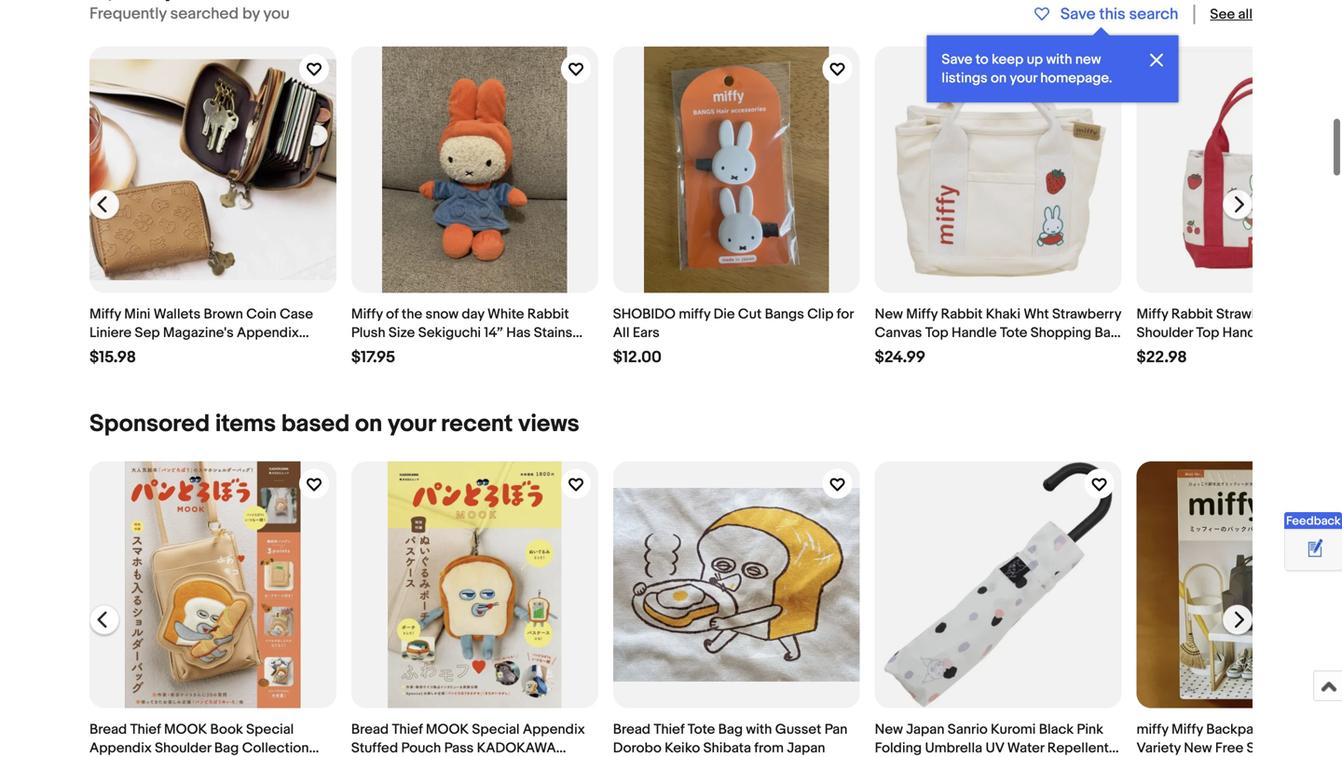 Task type: vqa. For each thing, say whether or not it's contained in the screenshot.
topmost bat
no



Task type: locate. For each thing, give the bounding box(es) containing it.
umbrella
[[925, 741, 983, 757]]

1 vertical spatial save
[[942, 51, 973, 68]]

1 rabbit from the left
[[527, 306, 569, 323]]

2 rabbit from the left
[[941, 306, 983, 323]]

miffy inside miffy miffy backpack book blac
[[1172, 722, 1203, 739]]

day
[[462, 306, 484, 323]]

1 horizontal spatial miffy
[[1137, 722, 1169, 739]]

miffy inside shobido miffy  die cut bangs clip for all ears $12.00
[[679, 306, 711, 323]]

1 horizontal spatial with
[[1046, 51, 1072, 68]]

thief for pass
[[392, 722, 423, 739]]

miffy up top
[[906, 306, 938, 323]]

0 horizontal spatial save
[[942, 51, 973, 68]]

die
[[714, 306, 735, 323]]

miffy left backpack
[[1172, 722, 1203, 739]]

mook
[[164, 722, 207, 739], [426, 722, 469, 739]]

mini
[[124, 306, 150, 323]]

save for save this search
[[1061, 4, 1096, 24]]

your
[[1010, 70, 1037, 86], [388, 410, 436, 439]]

miffy
[[679, 306, 711, 323], [1137, 722, 1169, 739]]

gusset
[[775, 722, 821, 739]]

japan inside bread thief tote bag with gusset pan dorobo keiko shibata from japan
[[787, 741, 825, 757]]

japan up folding
[[906, 722, 945, 739]]

mook up shoulder at the bottom left of the page
[[164, 722, 207, 739]]

of
[[386, 306, 399, 323]]

1 horizontal spatial bag
[[718, 722, 743, 739]]

sponsored
[[89, 410, 210, 439]]

special up pass
[[472, 722, 520, 739]]

school
[[875, 344, 919, 360]]

japan inside miffy mini wallets brown coin case liniere sep magazine's appendix japan
[[89, 344, 128, 360]]

for
[[837, 306, 854, 323]]

kuromi
[[991, 722, 1036, 739]]

khaki
[[986, 306, 1021, 323]]

3 rabbit from the left
[[1171, 306, 1213, 323]]

folding
[[875, 741, 922, 757]]

0 horizontal spatial thief
[[130, 722, 161, 739]]

bread thief mook book special appendix shoulder bag collectio link
[[89, 462, 336, 758]]

pan
[[825, 722, 848, 739]]

$17.95 text field
[[351, 348, 395, 368]]

2 bread from the left
[[351, 722, 389, 739]]

appendix
[[237, 325, 299, 342], [523, 722, 585, 739], [89, 741, 152, 757]]

miffy
[[89, 306, 121, 323], [351, 306, 383, 323], [906, 306, 938, 323], [1137, 306, 1168, 323], [1172, 722, 1203, 739]]

miffy right pink
[[1137, 722, 1169, 739]]

rabbit inside miffy rabbit strawberry red can
[[1171, 306, 1213, 323]]

2 vertical spatial appendix
[[89, 741, 152, 757]]

uv
[[986, 741, 1004, 757]]

special
[[246, 722, 294, 739], [472, 722, 520, 739]]

0 vertical spatial japan
[[89, 344, 128, 360]]

japan inside new japan sanrio kuromi black pink folding umbrella uv water repellen
[[906, 722, 945, 739]]

0 vertical spatial miffy
[[679, 306, 711, 323]]

1 vertical spatial on
[[355, 410, 382, 439]]

2 horizontal spatial appendix
[[523, 722, 585, 739]]

save for save to keep up with new listings on your homepage.
[[942, 51, 973, 68]]

0 horizontal spatial bread
[[89, 722, 127, 739]]

appendix inside miffy mini wallets brown coin case liniere sep magazine's appendix japan
[[237, 325, 299, 342]]

miffy inside miffy miffy backpack book blac
[[1137, 722, 1169, 739]]

see
[[1210, 6, 1235, 23]]

miffy for $15.98
[[89, 306, 121, 323]]

size
[[389, 325, 415, 342]]

1 horizontal spatial thief
[[392, 722, 423, 739]]

1 strawberry from the left
[[1052, 306, 1121, 323]]

mook for shoulder
[[164, 722, 207, 739]]

bag up the shibata
[[718, 722, 743, 739]]

listings
[[942, 70, 988, 86]]

0 vertical spatial tote
[[1000, 325, 1028, 342]]

0 horizontal spatial miffy
[[679, 306, 711, 323]]

miffy left die
[[679, 306, 711, 323]]

2 horizontal spatial bag
[[1095, 325, 1119, 342]]

special right book
[[246, 722, 294, 739]]

1 horizontal spatial special
[[472, 722, 520, 739]]

new up 'canvas'
[[875, 306, 903, 323]]

bread thief tote bag with gusset pan dorobo keiko shibata from japan link
[[613, 462, 860, 758]]

2 strawberry from the left
[[1216, 306, 1285, 323]]

save to keep up with new listings on your homepage.
[[942, 51, 1113, 86]]

miffy inside miffy of the snow day white rabbit plush size sekiguchi 14" has stains read
[[351, 306, 383, 323]]

0 horizontal spatial mook
[[164, 722, 207, 739]]

0 vertical spatial on
[[991, 70, 1007, 86]]

0 vertical spatial save
[[1061, 4, 1096, 24]]

thief up shoulder at the bottom left of the page
[[130, 722, 161, 739]]

0 horizontal spatial bag
[[214, 741, 239, 757]]

thief for dorobo
[[654, 722, 685, 739]]

special inside bread thief mook special appendix stuffed pouch pass kadokaw
[[472, 722, 520, 739]]

3 thief from the left
[[654, 722, 685, 739]]

new japan sanrio kuromi black pink folding umbrella uv water repellen link
[[875, 462, 1122, 758]]

1 horizontal spatial rabbit
[[941, 306, 983, 323]]

on down "keep" on the right of the page
[[991, 70, 1007, 86]]

0 horizontal spatial your
[[388, 410, 436, 439]]

can
[[1318, 306, 1342, 323]]

bread inside bread thief mook book special appendix shoulder bag collectio
[[89, 722, 127, 739]]

strawberry inside miffy rabbit strawberry red can
[[1216, 306, 1285, 323]]

with inside 'save to keep up with new listings on your homepage.'
[[1046, 51, 1072, 68]]

bread thief mook special appendix stuffed pouch pass kadokaw link
[[351, 462, 598, 758]]

0 horizontal spatial tote
[[688, 722, 715, 739]]

japan down liniere
[[89, 344, 128, 360]]

pink
[[1077, 722, 1104, 739]]

miffy inside new miffy rabbit khaki wht strawberry canvas top handle tote shopping bag school
[[906, 306, 938, 323]]

shoulder
[[155, 741, 211, 757]]

miffy inside miffy mini wallets brown coin case liniere sep magazine's appendix japan
[[89, 306, 121, 323]]

white
[[488, 306, 524, 323]]

save
[[1061, 4, 1096, 24], [942, 51, 973, 68]]

your left recent
[[388, 410, 436, 439]]

thief
[[130, 722, 161, 739], [392, 722, 423, 739], [654, 722, 685, 739]]

1 special from the left
[[246, 722, 294, 739]]

2 thief from the left
[[392, 722, 423, 739]]

1 horizontal spatial japan
[[787, 741, 825, 757]]

with right up
[[1046, 51, 1072, 68]]

save left this
[[1061, 4, 1096, 24]]

tote down khaki at the right top of page
[[1000, 325, 1028, 342]]

snow
[[426, 306, 459, 323]]

bread
[[89, 722, 127, 739], [351, 722, 389, 739], [613, 722, 651, 739]]

miffy inside miffy rabbit strawberry red can
[[1137, 306, 1168, 323]]

miffy up liniere
[[89, 306, 121, 323]]

shobido miffy  die cut bangs clip for all ears $12.00
[[613, 306, 854, 368]]

0 horizontal spatial japan
[[89, 344, 128, 360]]

1 bread from the left
[[89, 722, 127, 739]]

rabbit up stains
[[527, 306, 569, 323]]

homepage.
[[1040, 70, 1113, 86]]

1 horizontal spatial strawberry
[[1216, 306, 1285, 323]]

save inside 'save to keep up with new listings on your homepage.'
[[942, 51, 973, 68]]

1 horizontal spatial tote
[[1000, 325, 1028, 342]]

new up folding
[[875, 722, 903, 739]]

$15.98 text field
[[89, 348, 136, 368]]

bag right shopping
[[1095, 325, 1119, 342]]

2 horizontal spatial bread
[[613, 722, 651, 739]]

case
[[280, 306, 313, 323]]

0 vertical spatial bag
[[1095, 325, 1119, 342]]

miffy up $22.98 at right top
[[1137, 306, 1168, 323]]

japan
[[89, 344, 128, 360], [906, 722, 945, 739], [787, 741, 825, 757]]

japan down gusset
[[787, 741, 825, 757]]

new for new japan sanrio kuromi black pink folding umbrella uv water repellen
[[875, 722, 903, 739]]

strawberry inside new miffy rabbit khaki wht strawberry canvas top handle tote shopping bag school
[[1052, 306, 1121, 323]]

with inside bread thief tote bag with gusset pan dorobo keiko shibata from japan
[[746, 722, 772, 739]]

mook inside bread thief mook special appendix stuffed pouch pass kadokaw
[[426, 722, 469, 739]]

2 new from the top
[[875, 722, 903, 739]]

has
[[506, 325, 531, 342]]

bag inside bread thief mook book special appendix shoulder bag collectio
[[214, 741, 239, 757]]

2 horizontal spatial thief
[[654, 722, 685, 739]]

miffy miffy backpack book blac
[[1137, 722, 1342, 758]]

0 horizontal spatial appendix
[[89, 741, 152, 757]]

your inside 'save to keep up with new listings on your homepage.'
[[1010, 70, 1037, 86]]

thief up pouch
[[392, 722, 423, 739]]

mook up pass
[[426, 722, 469, 739]]

0 vertical spatial with
[[1046, 51, 1072, 68]]

based
[[281, 410, 350, 439]]

1 vertical spatial with
[[746, 722, 772, 739]]

2 vertical spatial bag
[[214, 741, 239, 757]]

rabbit up $22.98 text field
[[1171, 306, 1213, 323]]

0 horizontal spatial special
[[246, 722, 294, 739]]

ears
[[633, 325, 660, 342]]

strawberry up shopping
[[1052, 306, 1121, 323]]

1 horizontal spatial on
[[991, 70, 1007, 86]]

1 horizontal spatial appendix
[[237, 325, 299, 342]]

sep
[[135, 325, 160, 342]]

new
[[875, 306, 903, 323], [875, 722, 903, 739]]

1 horizontal spatial mook
[[426, 722, 469, 739]]

new japan sanrio kuromi black pink folding umbrella uv water repellen
[[875, 722, 1109, 758]]

with up from
[[746, 722, 772, 739]]

1 vertical spatial appendix
[[523, 722, 585, 739]]

thief inside bread thief mook special appendix stuffed pouch pass kadokaw
[[392, 722, 423, 739]]

this
[[1099, 4, 1126, 24]]

strawberry
[[1052, 306, 1121, 323], [1216, 306, 1285, 323]]

miffy rabbit strawberry red can
[[1137, 306, 1342, 360]]

bag down book
[[214, 741, 239, 757]]

2 horizontal spatial rabbit
[[1171, 306, 1213, 323]]

stains
[[534, 325, 573, 342]]

0 horizontal spatial strawberry
[[1052, 306, 1121, 323]]

1 mook from the left
[[164, 722, 207, 739]]

frequently searched by you element
[[89, 4, 290, 24]]

2 vertical spatial japan
[[787, 741, 825, 757]]

0 vertical spatial new
[[875, 306, 903, 323]]

2 horizontal spatial japan
[[906, 722, 945, 739]]

tote
[[1000, 325, 1028, 342], [688, 722, 715, 739]]

$22.98 text field
[[1137, 348, 1187, 368]]

0 vertical spatial appendix
[[237, 325, 299, 342]]

rabbit
[[527, 306, 569, 323], [941, 306, 983, 323], [1171, 306, 1213, 323]]

save this search button
[[1030, 4, 1179, 24]]

your down up
[[1010, 70, 1037, 86]]

shibata
[[703, 741, 751, 757]]

0 horizontal spatial on
[[355, 410, 382, 439]]

new inside new japan sanrio kuromi black pink folding umbrella uv water repellen
[[875, 722, 903, 739]]

thief inside bread thief mook book special appendix shoulder bag collectio
[[130, 722, 161, 739]]

all
[[613, 325, 630, 342]]

rabbit up handle
[[941, 306, 983, 323]]

bread inside bread thief tote bag with gusset pan dorobo keiko shibata from japan
[[613, 722, 651, 739]]

1 vertical spatial miffy
[[1137, 722, 1169, 739]]

0 horizontal spatial rabbit
[[527, 306, 569, 323]]

$24.99 text field
[[875, 348, 926, 368]]

0 vertical spatial your
[[1010, 70, 1037, 86]]

1 new from the top
[[875, 306, 903, 323]]

1 thief from the left
[[130, 722, 161, 739]]

miffy up plush
[[351, 306, 383, 323]]

1 horizontal spatial save
[[1061, 4, 1096, 24]]

1 vertical spatial tote
[[688, 722, 715, 739]]

strawberry left red
[[1216, 306, 1285, 323]]

1 horizontal spatial bread
[[351, 722, 389, 739]]

1 vertical spatial bag
[[718, 722, 743, 739]]

0 horizontal spatial with
[[746, 722, 772, 739]]

1 vertical spatial japan
[[906, 722, 945, 739]]

tote up the keiko
[[688, 722, 715, 739]]

new inside new miffy rabbit khaki wht strawberry canvas top handle tote shopping bag school
[[875, 306, 903, 323]]

thief inside bread thief tote bag with gusset pan dorobo keiko shibata from japan
[[654, 722, 685, 739]]

save up listings
[[942, 51, 973, 68]]

$17.95
[[351, 348, 395, 368]]

rabbit inside new miffy rabbit khaki wht strawberry canvas top handle tote shopping bag school
[[941, 306, 983, 323]]

1 horizontal spatial your
[[1010, 70, 1037, 86]]

thief up the keiko
[[654, 722, 685, 739]]

2 mook from the left
[[426, 722, 469, 739]]

3 bread from the left
[[613, 722, 651, 739]]

2 special from the left
[[472, 722, 520, 739]]

miffy for $22.98
[[1137, 306, 1168, 323]]

$22.98
[[1137, 348, 1187, 368]]

mook inside bread thief mook book special appendix shoulder bag collectio
[[164, 722, 207, 739]]

bread inside bread thief mook special appendix stuffed pouch pass kadokaw
[[351, 722, 389, 739]]

1 vertical spatial new
[[875, 722, 903, 739]]

on right based
[[355, 410, 382, 439]]



Task type: describe. For each thing, give the bounding box(es) containing it.
special inside bread thief mook book special appendix shoulder bag collectio
[[246, 722, 294, 739]]

bread thief mook book special appendix shoulder bag collectio
[[89, 722, 309, 758]]

sanrio
[[948, 722, 988, 739]]

miffy mini wallets brown coin case liniere sep magazine's appendix japan
[[89, 306, 313, 360]]

up
[[1027, 51, 1043, 68]]

items
[[215, 410, 276, 439]]

brown
[[204, 306, 243, 323]]

on inside 'save to keep up with new listings on your homepage.'
[[991, 70, 1007, 86]]

bread for bread thief mook special appendix stuffed pouch pass kadokaw
[[351, 722, 389, 739]]

rabbit inside miffy of the snow day white rabbit plush size sekiguchi 14" has stains read
[[527, 306, 569, 323]]

red
[[1289, 306, 1314, 323]]

bread thief mook special appendix stuffed pouch pass kadokaw
[[351, 722, 585, 758]]

recent
[[441, 410, 513, 439]]

the
[[402, 306, 422, 323]]

appendix inside bread thief mook book special appendix shoulder bag collectio
[[89, 741, 152, 757]]

thief for bag
[[130, 722, 161, 739]]

see all link
[[1210, 5, 1253, 24]]

pouch
[[401, 741, 441, 757]]

sponsored items based on your recent views
[[89, 410, 579, 439]]

miffy of the snow day white rabbit plush size sekiguchi 14" has stains read
[[351, 306, 573, 360]]

frequently
[[89, 4, 167, 24]]

keep
[[992, 51, 1024, 68]]

frequently searched by you
[[89, 4, 290, 24]]

mook for pouch
[[426, 722, 469, 739]]

with for homepage.
[[1046, 51, 1072, 68]]

canvas
[[875, 325, 922, 342]]

feedback
[[1286, 515, 1341, 529]]

miffy miffy backpack book blac link
[[1137, 462, 1342, 758]]

views
[[518, 410, 579, 439]]

with for shibata
[[746, 722, 772, 739]]

wallets
[[154, 306, 201, 323]]

water
[[1007, 741, 1044, 757]]

miffy for $17.95
[[351, 306, 383, 323]]

wht
[[1024, 306, 1049, 323]]

new miffy rabbit khaki wht strawberry canvas top handle tote shopping bag school
[[875, 306, 1121, 360]]

bread thief tote bag with gusset pan dorobo keiko shibata from japan
[[613, 722, 848, 757]]

keiko
[[665, 741, 700, 757]]

book
[[1272, 722, 1312, 739]]

to
[[976, 51, 989, 68]]

appendix inside bread thief mook special appendix stuffed pouch pass kadokaw
[[523, 722, 585, 739]]

all
[[1238, 6, 1253, 23]]

new
[[1075, 51, 1101, 68]]

see all
[[1210, 6, 1253, 23]]

top
[[925, 325, 949, 342]]

stuffed
[[351, 741, 398, 757]]

sekiguchi
[[418, 325, 481, 342]]

searched
[[170, 4, 239, 24]]

plush
[[351, 325, 385, 342]]

new for new miffy rabbit khaki wht strawberry canvas top handle tote shopping bag school
[[875, 306, 903, 323]]

pass
[[444, 741, 474, 757]]

from
[[754, 741, 784, 757]]

coin
[[246, 306, 277, 323]]

save this search
[[1061, 4, 1179, 24]]

bangs
[[765, 306, 804, 323]]

clip
[[807, 306, 834, 323]]

backpack
[[1206, 722, 1269, 739]]

read
[[351, 344, 388, 360]]

black
[[1039, 722, 1074, 739]]

liniere
[[89, 325, 132, 342]]

magazine's
[[163, 325, 234, 342]]

cut
[[738, 306, 762, 323]]

bread for bread thief mook book special appendix shoulder bag collectio
[[89, 722, 127, 739]]

bag inside bread thief tote bag with gusset pan dorobo keiko shibata from japan
[[718, 722, 743, 739]]

$24.99
[[875, 348, 926, 368]]

shobido
[[613, 306, 676, 323]]

bread for bread thief tote bag with gusset pan dorobo keiko shibata from japan
[[613, 722, 651, 739]]

by
[[242, 4, 260, 24]]

$12.00
[[613, 348, 662, 368]]

$15.98
[[89, 348, 136, 368]]

shopping
[[1031, 325, 1092, 342]]

book
[[210, 722, 243, 739]]

$12.00 text field
[[613, 348, 662, 368]]

dorobo
[[613, 741, 662, 757]]

search
[[1129, 4, 1179, 24]]

tote inside new miffy rabbit khaki wht strawberry canvas top handle tote shopping bag school
[[1000, 325, 1028, 342]]

14"
[[484, 325, 503, 342]]

blac
[[1315, 722, 1342, 739]]

bag inside new miffy rabbit khaki wht strawberry canvas top handle tote shopping bag school
[[1095, 325, 1119, 342]]

tote inside bread thief tote bag with gusset pan dorobo keiko shibata from japan
[[688, 722, 715, 739]]

1 vertical spatial your
[[388, 410, 436, 439]]

handle
[[952, 325, 997, 342]]



